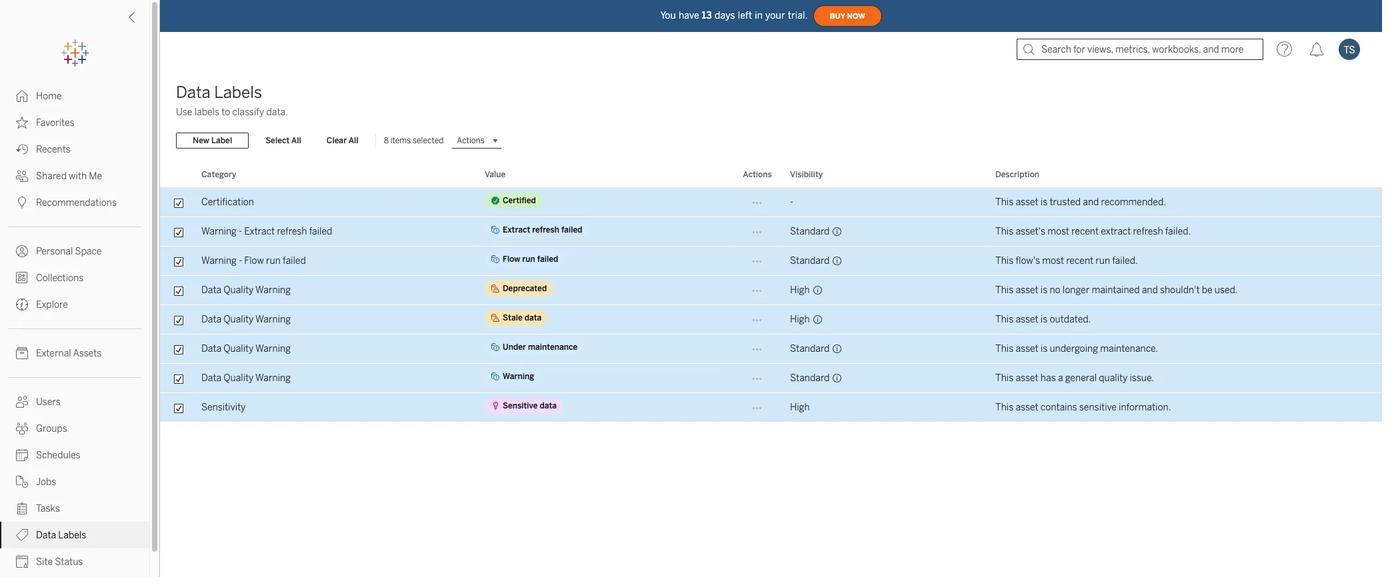 Task type: vqa. For each thing, say whether or not it's contained in the screenshot.


Task type: describe. For each thing, give the bounding box(es) containing it.
labels for data labels use labels to classify data.
[[214, 83, 262, 102]]

2 horizontal spatial refresh
[[1134, 226, 1164, 237]]

- for warning - extract refresh failed
[[239, 226, 242, 237]]

description
[[996, 170, 1040, 179]]

this for this asset is trusted and recommended.
[[996, 197, 1014, 208]]

contains
[[1041, 402, 1078, 414]]

certified
[[503, 196, 536, 205]]

data quality warning for general
[[201, 373, 291, 384]]

users
[[36, 397, 61, 408]]

actions inside popup button
[[457, 136, 485, 145]]

data for this asset is undergoing maintenance.
[[201, 344, 222, 355]]

7 row from the top
[[160, 364, 1383, 394]]

status
[[55, 557, 83, 568]]

jobs
[[36, 477, 56, 488]]

2 horizontal spatial run
[[1096, 255, 1111, 267]]

this asset contains sensitive information.
[[996, 402, 1172, 414]]

explore
[[36, 300, 68, 311]]

external
[[36, 348, 71, 360]]

external assets
[[36, 348, 102, 360]]

0 vertical spatial failed.
[[1166, 226, 1191, 237]]

most for asset's
[[1048, 226, 1070, 237]]

data for this asset is no longer maintained and shouldn't be used.
[[201, 285, 222, 296]]

all for select all
[[291, 136, 301, 145]]

left
[[738, 10, 753, 21]]

assets
[[73, 348, 102, 360]]

select
[[266, 136, 290, 145]]

2 quality from the top
[[224, 314, 254, 326]]

0 vertical spatial and
[[1083, 197, 1100, 208]]

selected
[[413, 136, 444, 145]]

stale
[[503, 314, 523, 323]]

outdated.
[[1050, 314, 1092, 326]]

data labels
[[36, 530, 86, 542]]

personal space link
[[0, 238, 149, 265]]

this asset's most recent extract refresh failed.
[[996, 226, 1191, 237]]

flow's
[[1016, 255, 1041, 267]]

groups link
[[0, 416, 149, 442]]

this for this asset contains sensitive information.
[[996, 402, 1014, 414]]

standard for this asset is undergoing maintenance.
[[790, 344, 830, 355]]

quality for longer
[[224, 285, 254, 296]]

data inside main navigation. press the up and down arrow keys to access links. element
[[36, 530, 56, 542]]

collections link
[[0, 265, 149, 292]]

label
[[211, 136, 232, 145]]

flow run failed
[[503, 255, 559, 264]]

schedules
[[36, 450, 80, 462]]

asset for a
[[1016, 373, 1039, 384]]

1 horizontal spatial extract
[[503, 225, 531, 235]]

4 row from the top
[[160, 276, 1383, 306]]

be
[[1202, 285, 1213, 296]]

row group containing certification
[[160, 188, 1383, 423]]

home link
[[0, 83, 149, 109]]

data labels link
[[0, 522, 149, 549]]

asset for outdated.
[[1016, 314, 1039, 326]]

row containing warning - flow run failed
[[160, 247, 1383, 276]]

longer
[[1063, 285, 1090, 296]]

recommended.
[[1102, 197, 1167, 208]]

data for sensitivity
[[540, 402, 557, 411]]

grid containing certification
[[160, 163, 1383, 578]]

this for this asset is no longer maintained and shouldn't be used.
[[996, 285, 1014, 296]]

groups
[[36, 424, 67, 435]]

recommendations
[[36, 197, 117, 209]]

standard for this asset's most recent extract refresh failed.
[[790, 226, 830, 237]]

favorites link
[[0, 109, 149, 136]]

tasks
[[36, 504, 60, 515]]

personal
[[36, 246, 73, 257]]

is for no
[[1041, 285, 1048, 296]]

data for this asset is outdated.
[[201, 314, 222, 326]]

1 horizontal spatial actions
[[743, 170, 772, 179]]

labels
[[195, 107, 219, 118]]

schedules link
[[0, 442, 149, 469]]

13
[[702, 10, 712, 21]]

all for clear all
[[349, 136, 359, 145]]

0 vertical spatial -
[[790, 197, 794, 208]]

stale data
[[503, 314, 542, 323]]

8 items selected
[[384, 136, 444, 145]]

this asset has a general quality issue.
[[996, 373, 1155, 384]]

1 horizontal spatial flow
[[503, 255, 521, 264]]

external assets link
[[0, 340, 149, 367]]

value
[[485, 170, 506, 179]]

maintained
[[1092, 285, 1140, 296]]

asset for trusted
[[1016, 197, 1039, 208]]

2 data quality warning from the top
[[201, 314, 291, 326]]

extract refresh failed
[[503, 225, 583, 235]]

8
[[384, 136, 389, 145]]

under maintenance
[[503, 343, 578, 352]]

this asset is trusted and recommended.
[[996, 197, 1167, 208]]

trial.
[[788, 10, 808, 21]]

data.
[[266, 107, 288, 118]]

0 horizontal spatial refresh
[[277, 226, 307, 237]]

is for outdated.
[[1041, 314, 1048, 326]]

visibility
[[790, 170, 823, 179]]

data quality warning for longer
[[201, 285, 291, 296]]

undergoing
[[1050, 344, 1099, 355]]

with
[[69, 171, 87, 182]]

asset for no
[[1016, 285, 1039, 296]]

to
[[222, 107, 230, 118]]

clear all button
[[318, 133, 367, 149]]

quality
[[1099, 373, 1128, 384]]

data inside data labels use labels to classify data.
[[176, 83, 211, 102]]

data quality warning for maintenance.
[[201, 344, 291, 355]]

this for this asset has a general quality issue.
[[996, 373, 1014, 384]]

recommendations link
[[0, 189, 149, 216]]

under
[[503, 343, 526, 352]]

warning - extract refresh failed
[[201, 226, 332, 237]]

5 row from the top
[[160, 306, 1383, 335]]

clear all
[[327, 136, 359, 145]]



Task type: locate. For each thing, give the bounding box(es) containing it.
1 high from the top
[[790, 285, 810, 296]]

1 vertical spatial high
[[790, 314, 810, 326]]

standard for this asset has a general quality issue.
[[790, 373, 830, 384]]

recent up longer
[[1067, 255, 1094, 267]]

this asset is no longer maintained and shouldn't be used.
[[996, 285, 1238, 296]]

0 vertical spatial actions
[[457, 136, 485, 145]]

failed.
[[1166, 226, 1191, 237], [1113, 255, 1138, 267]]

is left "outdated."
[[1041, 314, 1048, 326]]

asset down 'description'
[[1016, 197, 1039, 208]]

asset left has
[[1016, 373, 1039, 384]]

3 this from the top
[[996, 255, 1014, 267]]

use
[[176, 107, 192, 118]]

run down this asset's most recent extract refresh failed.
[[1096, 255, 1111, 267]]

data labels use labels to classify data.
[[176, 83, 288, 118]]

0 horizontal spatial labels
[[58, 530, 86, 542]]

labels inside data labels link
[[58, 530, 86, 542]]

most
[[1048, 226, 1070, 237], [1043, 255, 1065, 267]]

- for warning - flow run failed
[[239, 255, 242, 267]]

data for data quality warning
[[525, 314, 542, 323]]

sensitive
[[1080, 402, 1117, 414]]

is down this asset is outdated.
[[1041, 344, 1048, 355]]

- down certification
[[239, 226, 242, 237]]

- down visibility
[[790, 197, 794, 208]]

1 vertical spatial -
[[239, 226, 242, 237]]

space
[[75, 246, 102, 257]]

asset left "outdated."
[[1016, 314, 1039, 326]]

quality for maintenance.
[[224, 344, 254, 355]]

certification
[[201, 197, 254, 208]]

and
[[1083, 197, 1100, 208], [1142, 285, 1158, 296]]

asset left contains
[[1016, 402, 1039, 414]]

3 is from the top
[[1041, 314, 1048, 326]]

5 asset from the top
[[1016, 373, 1039, 384]]

row
[[160, 188, 1383, 217], [160, 217, 1383, 247], [160, 247, 1383, 276], [160, 276, 1383, 306], [160, 306, 1383, 335], [160, 335, 1383, 364], [160, 364, 1383, 394], [160, 394, 1383, 423]]

you have 13 days left in your trial.
[[661, 10, 808, 21]]

0 horizontal spatial flow
[[244, 255, 264, 267]]

trusted
[[1050, 197, 1081, 208]]

you
[[661, 10, 676, 21]]

users link
[[0, 389, 149, 416]]

this left contains
[[996, 402, 1014, 414]]

6 asset from the top
[[1016, 402, 1039, 414]]

2 asset from the top
[[1016, 285, 1039, 296]]

labels up classify
[[214, 83, 262, 102]]

asset left no
[[1016, 285, 1039, 296]]

asset's
[[1016, 226, 1046, 237]]

-
[[790, 197, 794, 208], [239, 226, 242, 237], [239, 255, 242, 267]]

run down "warning - extract refresh failed"
[[266, 255, 281, 267]]

1 vertical spatial actions
[[743, 170, 772, 179]]

tasks link
[[0, 496, 149, 522]]

4 quality from the top
[[224, 373, 254, 384]]

2 vertical spatial -
[[239, 255, 242, 267]]

actions left visibility
[[743, 170, 772, 179]]

1 vertical spatial labels
[[58, 530, 86, 542]]

select all button
[[257, 133, 310, 149]]

3 high from the top
[[790, 402, 810, 414]]

deprecated
[[503, 284, 547, 294]]

0 vertical spatial labels
[[214, 83, 262, 102]]

maintenance
[[528, 343, 578, 352]]

favorites
[[36, 117, 74, 129]]

3 quality from the top
[[224, 344, 254, 355]]

4 standard from the top
[[790, 373, 830, 384]]

this left "outdated."
[[996, 314, 1014, 326]]

4 data quality warning from the top
[[201, 373, 291, 384]]

standard for this flow's most recent run failed.
[[790, 255, 830, 267]]

classify
[[232, 107, 264, 118]]

information.
[[1119, 402, 1172, 414]]

this for this asset is outdated.
[[996, 314, 1014, 326]]

select all
[[266, 136, 301, 145]]

0 horizontal spatial actions
[[457, 136, 485, 145]]

has
[[1041, 373, 1056, 384]]

quality
[[224, 285, 254, 296], [224, 314, 254, 326], [224, 344, 254, 355], [224, 373, 254, 384]]

1 data quality warning from the top
[[201, 285, 291, 296]]

row containing warning - extract refresh failed
[[160, 217, 1383, 247]]

this for this asset is undergoing maintenance.
[[996, 344, 1014, 355]]

a
[[1059, 373, 1064, 384]]

and left shouldn't
[[1142, 285, 1158, 296]]

Search for views, metrics, workbooks, and more text field
[[1017, 39, 1264, 60]]

recents link
[[0, 136, 149, 163]]

general
[[1066, 373, 1097, 384]]

2 standard from the top
[[790, 255, 830, 267]]

0 horizontal spatial run
[[266, 255, 281, 267]]

1 vertical spatial recent
[[1067, 255, 1094, 267]]

flow up deprecated
[[503, 255, 521, 264]]

recent down 'this asset is trusted and recommended.' on the top of page
[[1072, 226, 1099, 237]]

flow down "warning - extract refresh failed"
[[244, 255, 264, 267]]

items
[[391, 136, 411, 145]]

1 all from the left
[[291, 136, 301, 145]]

data right stale
[[525, 314, 542, 323]]

high for this asset is no longer maintained and shouldn't be used.
[[790, 285, 810, 296]]

1 quality from the top
[[224, 285, 254, 296]]

6 row from the top
[[160, 335, 1383, 364]]

standard
[[790, 226, 830, 237], [790, 255, 830, 267], [790, 344, 830, 355], [790, 373, 830, 384]]

0 vertical spatial high
[[790, 285, 810, 296]]

warning - flow run failed
[[201, 255, 306, 267]]

row containing sensitivity
[[160, 394, 1383, 423]]

0 horizontal spatial and
[[1083, 197, 1100, 208]]

main navigation. press the up and down arrow keys to access links. element
[[0, 83, 149, 578]]

1 vertical spatial failed.
[[1113, 255, 1138, 267]]

this down this asset is outdated.
[[996, 344, 1014, 355]]

sensitive
[[503, 402, 538, 411]]

0 horizontal spatial failed.
[[1113, 255, 1138, 267]]

2 vertical spatial high
[[790, 402, 810, 414]]

7 this from the top
[[996, 373, 1014, 384]]

3 data quality warning from the top
[[201, 344, 291, 355]]

all right 'select'
[[291, 136, 301, 145]]

most for flow's
[[1043, 255, 1065, 267]]

0 horizontal spatial extract
[[244, 226, 275, 237]]

buy now
[[830, 12, 866, 20]]

labels up "site status" link
[[58, 530, 86, 542]]

me
[[89, 171, 102, 182]]

1 standard from the top
[[790, 226, 830, 237]]

have
[[679, 10, 700, 21]]

quality for general
[[224, 373, 254, 384]]

new label
[[193, 136, 232, 145]]

navigation panel element
[[0, 40, 149, 578]]

and right trusted
[[1083, 197, 1100, 208]]

- down "warning - extract refresh failed"
[[239, 255, 242, 267]]

0 vertical spatial data
[[525, 314, 542, 323]]

1 row from the top
[[160, 188, 1383, 217]]

1 is from the top
[[1041, 197, 1048, 208]]

2 all from the left
[[349, 136, 359, 145]]

4 asset from the top
[[1016, 344, 1039, 355]]

used.
[[1215, 285, 1238, 296]]

shared
[[36, 171, 67, 182]]

data for this asset has a general quality issue.
[[201, 373, 222, 384]]

extract
[[503, 225, 531, 235], [244, 226, 275, 237]]

4 is from the top
[[1041, 344, 1048, 355]]

5 this from the top
[[996, 314, 1014, 326]]

0 vertical spatial recent
[[1072, 226, 1099, 237]]

site status link
[[0, 549, 149, 576]]

1 horizontal spatial failed.
[[1166, 226, 1191, 237]]

is left no
[[1041, 285, 1048, 296]]

collections
[[36, 273, 84, 284]]

2 this from the top
[[996, 226, 1014, 237]]

1 horizontal spatial run
[[523, 255, 535, 264]]

asset for undergoing
[[1016, 344, 1039, 355]]

this left has
[[996, 373, 1014, 384]]

1 asset from the top
[[1016, 197, 1039, 208]]

in
[[755, 10, 763, 21]]

1 horizontal spatial and
[[1142, 285, 1158, 296]]

this asset is outdated.
[[996, 314, 1092, 326]]

1 horizontal spatial all
[[349, 136, 359, 145]]

category
[[201, 170, 236, 179]]

failed. up this asset is no longer maintained and shouldn't be used.
[[1113, 255, 1138, 267]]

issue.
[[1130, 373, 1155, 384]]

buy
[[830, 12, 846, 20]]

this left flow's
[[996, 255, 1014, 267]]

1 vertical spatial most
[[1043, 255, 1065, 267]]

most right flow's
[[1043, 255, 1065, 267]]

is for undergoing
[[1041, 344, 1048, 355]]

data
[[176, 83, 211, 102], [201, 285, 222, 296], [201, 314, 222, 326], [201, 344, 222, 355], [201, 373, 222, 384], [36, 530, 56, 542]]

6 this from the top
[[996, 344, 1014, 355]]

buy now button
[[814, 5, 882, 27]]

explore link
[[0, 292, 149, 318]]

8 row from the top
[[160, 394, 1383, 423]]

data quality warning
[[201, 285, 291, 296], [201, 314, 291, 326], [201, 344, 291, 355], [201, 373, 291, 384]]

refresh right extract
[[1134, 226, 1164, 237]]

row containing certification
[[160, 188, 1383, 217]]

all
[[291, 136, 301, 145], [349, 136, 359, 145]]

this
[[996, 197, 1014, 208], [996, 226, 1014, 237], [996, 255, 1014, 267], [996, 285, 1014, 296], [996, 314, 1014, 326], [996, 344, 1014, 355], [996, 373, 1014, 384], [996, 402, 1014, 414]]

extract down certified
[[503, 225, 531, 235]]

failed
[[562, 225, 583, 235], [309, 226, 332, 237], [537, 255, 559, 264], [283, 255, 306, 267]]

run up deprecated
[[523, 255, 535, 264]]

actions right selected
[[457, 136, 485, 145]]

2 is from the top
[[1041, 285, 1048, 296]]

shared with me
[[36, 171, 102, 182]]

data right sensitive
[[540, 402, 557, 411]]

high for this asset is outdated.
[[790, 314, 810, 326]]

2 row from the top
[[160, 217, 1383, 247]]

this left asset's
[[996, 226, 1014, 237]]

1 horizontal spatial labels
[[214, 83, 262, 102]]

asset for sensitive
[[1016, 402, 1039, 414]]

actions
[[457, 136, 485, 145], [743, 170, 772, 179]]

days
[[715, 10, 736, 21]]

labels inside data labels use labels to classify data.
[[214, 83, 262, 102]]

recent for run
[[1067, 255, 1094, 267]]

is for trusted
[[1041, 197, 1048, 208]]

shouldn't
[[1161, 285, 1200, 296]]

sensitive data
[[503, 402, 557, 411]]

refresh up 'warning - flow run failed'
[[277, 226, 307, 237]]

1 vertical spatial data
[[540, 402, 557, 411]]

labels for data labels
[[58, 530, 86, 542]]

data
[[525, 314, 542, 323], [540, 402, 557, 411]]

1 horizontal spatial refresh
[[533, 225, 560, 235]]

3 standard from the top
[[790, 344, 830, 355]]

2 high from the top
[[790, 314, 810, 326]]

site
[[36, 557, 53, 568]]

this down 'description'
[[996, 197, 1014, 208]]

1 this from the top
[[996, 197, 1014, 208]]

row group
[[160, 188, 1383, 423]]

0 horizontal spatial all
[[291, 136, 301, 145]]

0 vertical spatial most
[[1048, 226, 1070, 237]]

new
[[193, 136, 209, 145]]

1 vertical spatial and
[[1142, 285, 1158, 296]]

is left trusted
[[1041, 197, 1048, 208]]

failed. down recommended.
[[1166, 226, 1191, 237]]

3 asset from the top
[[1016, 314, 1039, 326]]

site status
[[36, 557, 83, 568]]

all right 'clear'
[[349, 136, 359, 145]]

most right asset's
[[1048, 226, 1070, 237]]

grid
[[160, 163, 1383, 578]]

refresh up flow run failed
[[533, 225, 560, 235]]

your
[[766, 10, 786, 21]]

3 row from the top
[[160, 247, 1383, 276]]

shared with me link
[[0, 163, 149, 189]]

this up this asset is outdated.
[[996, 285, 1014, 296]]

this for this asset's most recent extract refresh failed.
[[996, 226, 1014, 237]]

warning
[[201, 226, 237, 237], [201, 255, 237, 267], [256, 285, 291, 296], [256, 314, 291, 326], [256, 344, 291, 355], [503, 372, 534, 382], [256, 373, 291, 384]]

this for this flow's most recent run failed.
[[996, 255, 1014, 267]]

clear
[[327, 136, 347, 145]]

no
[[1050, 285, 1061, 296]]

asset down this asset is outdated.
[[1016, 344, 1039, 355]]

high
[[790, 285, 810, 296], [790, 314, 810, 326], [790, 402, 810, 414]]

extract up 'warning - flow run failed'
[[244, 226, 275, 237]]

8 this from the top
[[996, 402, 1014, 414]]

recent for extract
[[1072, 226, 1099, 237]]

4 this from the top
[[996, 285, 1014, 296]]



